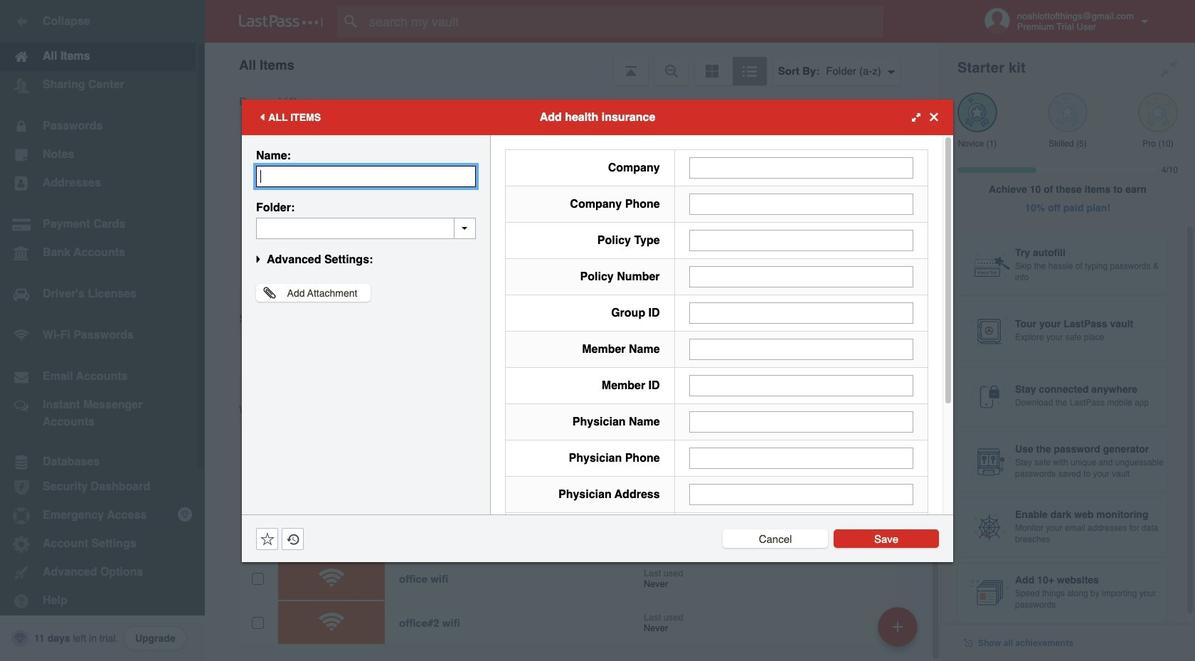Task type: vqa. For each thing, say whether or not it's contained in the screenshot.
New item element
no



Task type: describe. For each thing, give the bounding box(es) containing it.
new item image
[[893, 622, 903, 632]]

new item navigation
[[873, 603, 926, 661]]

vault options navigation
[[205, 43, 941, 85]]

Search search field
[[337, 6, 906, 37]]

search my vault text field
[[337, 6, 906, 37]]



Task type: locate. For each thing, give the bounding box(es) containing it.
main navigation navigation
[[0, 0, 205, 661]]

dialog
[[242, 99, 953, 652]]

None text field
[[256, 217, 476, 239], [689, 229, 914, 251], [689, 266, 914, 287], [689, 302, 914, 323], [689, 447, 914, 469], [689, 484, 914, 505], [256, 217, 476, 239], [689, 229, 914, 251], [689, 266, 914, 287], [689, 302, 914, 323], [689, 447, 914, 469], [689, 484, 914, 505]]

None text field
[[689, 157, 914, 178], [256, 165, 476, 187], [689, 193, 914, 215], [689, 338, 914, 360], [689, 375, 914, 396], [689, 411, 914, 432], [689, 157, 914, 178], [256, 165, 476, 187], [689, 193, 914, 215], [689, 338, 914, 360], [689, 375, 914, 396], [689, 411, 914, 432]]

lastpass image
[[239, 15, 323, 28]]



